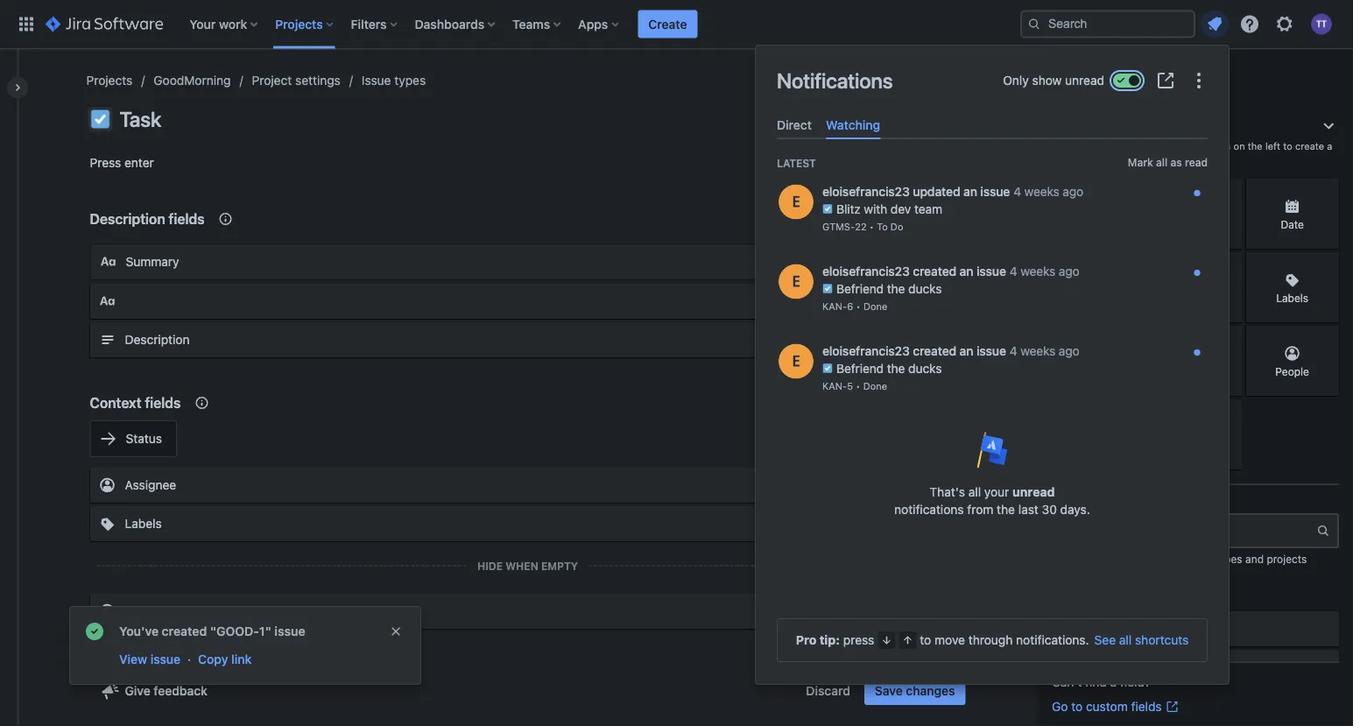 Task type: describe. For each thing, give the bounding box(es) containing it.
issue inside the "drag a field type to one of the sections on the left to create a custom field for this issue type."
[[1147, 153, 1170, 164]]

alert containing you've created "good-1" issue
[[70, 607, 420, 684]]

2 horizontal spatial the
[[1248, 141, 1263, 152]]

end
[[1126, 621, 1147, 636]]

assignee button
[[90, 468, 966, 503]]

press
[[843, 633, 874, 647]]

edit
[[845, 112, 868, 126]]

tip:
[[820, 633, 840, 647]]

type
[[1108, 141, 1128, 152]]

fields left this link will be opened in a new tab image
[[1131, 699, 1162, 714]]

help image
[[1239, 14, 1260, 35]]

pro tip: press
[[796, 633, 874, 647]]

more information about the fields image
[[1101, 81, 1122, 102]]

notifications
[[777, 68, 893, 93]]

projects button
[[270, 10, 340, 38]]

sections
[[1192, 141, 1231, 152]]

field for drag
[[1085, 141, 1105, 152]]

on
[[1234, 141, 1245, 152]]

discard button
[[796, 677, 861, 705]]

reuse 30 fields from other issue types and projects
[[1052, 553, 1307, 565]]

search
[[1052, 499, 1086, 511]]

description fields
[[90, 211, 205, 227]]

give
[[125, 684, 150, 698]]

1 vertical spatial 30
[[1085, 553, 1099, 565]]

eloisefrancis23 image
[[779, 184, 814, 219]]

field for create
[[1106, 120, 1136, 132]]

that's
[[930, 484, 965, 499]]

to move through notifications.
[[920, 633, 1089, 647]]

summary
[[126, 254, 179, 269]]

empty
[[541, 560, 578, 572]]

issue right other
[[1187, 553, 1212, 565]]

your work
[[189, 17, 247, 31]]

fields right days.
[[1103, 499, 1130, 511]]

your
[[189, 17, 216, 31]]

link
[[231, 652, 252, 667]]

open field configuration image for description
[[938, 329, 959, 350]]

a right drag on the top right of the page
[[1077, 141, 1082, 152]]

create for create
[[648, 17, 687, 31]]

project
[[252, 73, 292, 88]]

find
[[1085, 675, 1107, 689]]

create a field
[[1052, 120, 1136, 132]]

all for search
[[1089, 499, 1100, 511]]

dismiss image
[[389, 625, 403, 639]]

read
[[1185, 157, 1208, 169]]

hide
[[477, 560, 503, 572]]

2 vertical spatial field
[[1089, 153, 1109, 164]]

dashboards button
[[410, 10, 502, 38]]

mark
[[1128, 157, 1153, 169]]

notifications.
[[1016, 633, 1089, 647]]

from inside the that's all your unread notifications from the last 30 days.
[[967, 502, 994, 516]]

teams button
[[507, 10, 568, 38]]

can't find a field?
[[1052, 675, 1151, 689]]

1 eloisefrancis23 image from the top
[[779, 264, 814, 299]]

your profile and settings image
[[1311, 14, 1332, 35]]

changes
[[906, 684, 955, 698]]

you've
[[119, 624, 159, 639]]

1 horizontal spatial labels
[[1276, 292, 1309, 304]]

2 more information image from the left
[[1317, 180, 1338, 201]]

more information image for labels
[[1220, 254, 1241, 275]]

arrow up image
[[901, 633, 915, 647]]

assignee
[[125, 478, 176, 492]]

copy link
[[198, 652, 252, 667]]

can't
[[1052, 675, 1082, 689]]

search all fields
[[1052, 499, 1130, 511]]

description for description fields
[[90, 211, 165, 227]]

watching
[[826, 117, 881, 132]]

fields
[[1052, 83, 1091, 99]]

issue type icon image
[[90, 109, 111, 130]]

actual end button
[[1052, 611, 1339, 646]]

custom inside go to custom fields link
[[1086, 699, 1128, 714]]

move
[[935, 633, 965, 647]]

days.
[[1060, 502, 1090, 516]]

edit workflow
[[845, 112, 924, 126]]

discard
[[806, 684, 850, 698]]

number
[[1079, 292, 1118, 304]]

issue
[[362, 73, 391, 88]]

30 inside the that's all your unread notifications from the last 30 days.
[[1042, 502, 1057, 516]]

copy
[[198, 652, 228, 667]]

project settings link
[[252, 70, 341, 91]]

to inside go to custom fields link
[[1071, 699, 1083, 714]]

filters
[[351, 17, 387, 31]]

other
[[1157, 553, 1184, 565]]

unread inside the that's all your unread notifications from the last 30 days.
[[1013, 484, 1055, 499]]

your work button
[[184, 10, 265, 38]]

press enter
[[90, 155, 154, 170]]

last
[[1019, 502, 1039, 516]]

when
[[506, 560, 539, 572]]

more information about the context fields image
[[191, 392, 212, 413]]

drag a field type to one of the sections on the left to create a custom field for this issue type.
[[1052, 141, 1333, 164]]

hide when empty
[[477, 560, 578, 572]]

apps button
[[573, 10, 626, 38]]

press
[[90, 155, 121, 170]]

people
[[1276, 365, 1309, 377]]

the inside the that's all your unread notifications from the last 30 days.
[[997, 502, 1015, 516]]

actual for actual start
[[1087, 660, 1123, 674]]

date
[[1281, 218, 1304, 230]]

fields left more information about the context fields icon
[[169, 211, 205, 227]]

save changes button
[[864, 677, 966, 705]]

tab list inside notifications dialog
[[770, 110, 1215, 139]]

a right create
[[1327, 141, 1333, 152]]

this
[[1127, 153, 1144, 164]]

"good-
[[210, 624, 259, 639]]

feedback
[[154, 684, 208, 698]]

notifications image
[[1204, 14, 1225, 35]]

all for that's
[[969, 484, 981, 499]]

context fields
[[90, 395, 181, 411]]



Task type: vqa. For each thing, say whether or not it's contained in the screenshot.
(0) in BUTTON
no



Task type: locate. For each thing, give the bounding box(es) containing it.
create right apps popup button
[[648, 17, 687, 31]]

success image
[[84, 621, 105, 642]]

field
[[1106, 120, 1136, 132], [1085, 141, 1105, 152], [1089, 153, 1109, 164]]

0 vertical spatial more information image
[[1220, 254, 1241, 275]]

all left 'as'
[[1156, 157, 1168, 169]]

30
[[1042, 502, 1057, 516], [1085, 553, 1099, 565]]

0 horizontal spatial projects
[[86, 73, 133, 88]]

open field configuration image inside reporter button
[[938, 601, 959, 622]]

save changes
[[875, 684, 955, 698]]

1 vertical spatial unread
[[1013, 484, 1055, 499]]

projects up project settings
[[275, 17, 323, 31]]

actual start button
[[1052, 650, 1339, 685]]

3 open field configuration image from the top
[[938, 513, 959, 534]]

appswitcher icon image
[[16, 14, 37, 35]]

actual for actual end
[[1087, 621, 1123, 636]]

projects for projects "dropdown button"
[[275, 17, 323, 31]]

settings image
[[1274, 14, 1295, 35]]

all left the your
[[969, 484, 981, 499]]

settings
[[295, 73, 341, 88]]

to right arrow up "icon"
[[920, 633, 931, 647]]

labels inside button
[[125, 516, 162, 531]]

goodmorning
[[154, 73, 231, 88]]

issue inside view issue link
[[150, 652, 181, 667]]

0 horizontal spatial labels
[[125, 516, 162, 531]]

0 vertical spatial eloisefrancis23 image
[[779, 264, 814, 299]]

custom inside the "drag a field type to one of the sections on the left to create a custom field for this issue type."
[[1052, 153, 1086, 164]]

created
[[162, 624, 207, 639]]

shortcuts
[[1135, 633, 1189, 647]]

more information about the context fields image
[[215, 208, 236, 229]]

issue types
[[362, 73, 426, 88]]

0 horizontal spatial types
[[394, 73, 426, 88]]

1 horizontal spatial projects
[[275, 17, 323, 31]]

a down actual start
[[1110, 675, 1117, 689]]

1 horizontal spatial the
[[1175, 141, 1190, 152]]

jira software image
[[46, 14, 163, 35], [46, 14, 163, 35]]

give feedback button
[[90, 677, 218, 705]]

only show unread
[[1003, 73, 1105, 88]]

reporter
[[125, 604, 174, 618]]

1 horizontal spatial from
[[1131, 553, 1154, 565]]

issue right the 1"
[[275, 624, 305, 639]]

a
[[1096, 120, 1103, 132], [1077, 141, 1082, 152], [1327, 141, 1333, 152], [1110, 675, 1117, 689]]

types right issue on the left top of the page
[[394, 73, 426, 88]]

open notifications in a new tab image
[[1155, 70, 1176, 91]]

all right see
[[1119, 633, 1132, 647]]

eloisefrancis23 image
[[779, 264, 814, 299], [779, 344, 814, 379]]

0 horizontal spatial 30
[[1042, 502, 1057, 516]]

0 vertical spatial labels
[[1276, 292, 1309, 304]]

0 vertical spatial create
[[648, 17, 687, 31]]

projects up issue type icon
[[86, 73, 133, 88]]

issue up give feedback
[[150, 652, 181, 667]]

banner containing your work
[[0, 0, 1353, 49]]

1 more information image from the left
[[1220, 180, 1241, 201]]

fields right reuse
[[1101, 553, 1128, 565]]

the right on
[[1248, 141, 1263, 152]]

field left for
[[1089, 153, 1109, 164]]

projects link
[[86, 70, 133, 91]]

more information image
[[1220, 180, 1241, 201], [1317, 180, 1338, 201]]

1 vertical spatial projects
[[86, 73, 133, 88]]

1 vertical spatial field
[[1085, 141, 1105, 152]]

create up drag on the top right of the page
[[1052, 120, 1093, 132]]

workflow
[[871, 112, 924, 126]]

description up the context fields
[[125, 332, 190, 347]]

all inside the that's all your unread notifications from the last 30 days.
[[969, 484, 981, 499]]

0 vertical spatial 30
[[1042, 502, 1057, 516]]

description inside button
[[125, 332, 190, 347]]

all
[[1156, 157, 1168, 169], [969, 484, 981, 499], [1089, 499, 1100, 511], [1119, 633, 1132, 647]]

reporter button
[[90, 594, 966, 629]]

1 more information image from the top
[[1220, 254, 1241, 275]]

mark all as read
[[1128, 157, 1208, 169]]

view issue
[[119, 652, 181, 667]]

open field configuration image inside description button
[[938, 329, 959, 350]]

all for mark
[[1156, 157, 1168, 169]]

mark all as read button
[[1128, 155, 1208, 170]]

dashboards
[[415, 17, 485, 31]]

issue types link
[[362, 70, 426, 91]]

actual up can't find a field?
[[1087, 660, 1123, 674]]

see all shortcuts
[[1095, 633, 1189, 647]]

projects inside "dropdown button"
[[275, 17, 323, 31]]

more information image for people
[[1220, 328, 1241, 349]]

actual start
[[1087, 660, 1152, 674]]

0 vertical spatial unread
[[1065, 73, 1105, 88]]

start
[[1126, 660, 1152, 674]]

apps
[[578, 17, 608, 31]]

issue
[[1147, 153, 1170, 164], [1187, 553, 1212, 565], [275, 624, 305, 639], [150, 652, 181, 667]]

edit workflow button
[[817, 105, 934, 133]]

see all shortcuts button
[[1095, 632, 1189, 649]]

actual left end
[[1087, 621, 1123, 636]]

custom down can't find a field?
[[1086, 699, 1128, 714]]

open field configuration image
[[938, 475, 959, 496]]

0 horizontal spatial the
[[997, 502, 1015, 516]]

0 vertical spatial description
[[90, 211, 165, 227]]

projects
[[1267, 553, 1307, 565]]

left
[[1266, 141, 1281, 152]]

1 vertical spatial labels
[[125, 516, 162, 531]]

notifications dialog
[[756, 46, 1229, 684]]

field down create a field
[[1085, 141, 1105, 152]]

0 vertical spatial field
[[1106, 120, 1136, 132]]

create
[[648, 17, 687, 31], [1052, 120, 1093, 132]]

1 horizontal spatial 30
[[1085, 553, 1099, 565]]

unread right show
[[1065, 73, 1105, 88]]

0 vertical spatial custom
[[1052, 153, 1086, 164]]

field?
[[1120, 675, 1151, 689]]

more image
[[1189, 70, 1210, 91]]

to up this in the top right of the page
[[1131, 141, 1140, 152]]

1 vertical spatial custom
[[1086, 699, 1128, 714]]

0 vertical spatial types
[[394, 73, 426, 88]]

labels down assignee
[[125, 516, 162, 531]]

open field configuration image for reporter
[[938, 601, 959, 622]]

filters button
[[346, 10, 404, 38]]

go to custom fields link
[[1052, 698, 1180, 716]]

create for create a field
[[1052, 120, 1093, 132]]

banner
[[0, 0, 1353, 49]]

view issue link
[[117, 649, 182, 670]]

arrow down image
[[880, 633, 894, 647]]

that's all your unread notifications from the last 30 days.
[[894, 484, 1090, 516]]

from down the your
[[967, 502, 994, 516]]

to inside notifications dialog
[[920, 633, 931, 647]]

primary element
[[11, 0, 1020, 49]]

of
[[1163, 141, 1172, 152]]

all for see
[[1119, 633, 1132, 647]]

create inside create button
[[648, 17, 687, 31]]

Type to search all fields text field
[[1054, 515, 1317, 547]]

0 horizontal spatial unread
[[1013, 484, 1055, 499]]

view
[[119, 652, 147, 667]]

4 open field configuration image from the top
[[938, 601, 959, 622]]

fields
[[169, 211, 205, 227], [145, 395, 181, 411], [1103, 499, 1130, 511], [1101, 553, 1128, 565], [1131, 699, 1162, 714]]

context
[[90, 395, 141, 411]]

more information image down on
[[1220, 180, 1241, 201]]

field up type
[[1106, 120, 1136, 132]]

search image
[[1027, 17, 1041, 31]]

enter
[[124, 155, 154, 170]]

2 eloisefrancis23 image from the top
[[779, 344, 814, 379]]

1 vertical spatial actual
[[1087, 660, 1123, 674]]

all right search
[[1089, 499, 1100, 511]]

pro
[[796, 633, 817, 647]]

1 vertical spatial eloisefrancis23 image
[[779, 344, 814, 379]]

from left other
[[1131, 553, 1154, 565]]

description up summary
[[90, 211, 165, 227]]

fields left more information about the context fields image
[[145, 395, 181, 411]]

1 vertical spatial types
[[1215, 553, 1243, 565]]

2 more information image from the top
[[1220, 328, 1241, 349]]

your
[[984, 484, 1009, 499]]

this link will be opened in a new tab image
[[1166, 700, 1180, 714]]

to
[[1131, 141, 1140, 152], [1284, 141, 1293, 152], [920, 633, 931, 647], [1071, 699, 1083, 714]]

labels up people
[[1276, 292, 1309, 304]]

0 vertical spatial from
[[967, 502, 994, 516]]

see
[[1095, 633, 1116, 647]]

the down the your
[[997, 502, 1015, 516]]

custom down drag on the top right of the page
[[1052, 153, 1086, 164]]

Search field
[[1020, 10, 1196, 38]]

save
[[875, 684, 903, 698]]

30 right last
[[1042, 502, 1057, 516]]

1 horizontal spatial types
[[1215, 553, 1243, 565]]

more information image down create
[[1317, 180, 1338, 201]]

you've created "good-1" issue
[[119, 624, 305, 639]]

the up type.
[[1175, 141, 1190, 152]]

alert
[[70, 607, 420, 684]]

1 actual from the top
[[1087, 621, 1123, 636]]

from
[[967, 502, 994, 516], [1131, 553, 1154, 565]]

reuse
[[1052, 553, 1082, 565]]

more information image
[[1220, 254, 1241, 275], [1220, 328, 1241, 349]]

go
[[1052, 699, 1068, 714]]

0 horizontal spatial from
[[967, 502, 994, 516]]

a down more information about the fields image
[[1096, 120, 1103, 132]]

description for description
[[125, 332, 190, 347]]

1"
[[259, 624, 271, 639]]

tab list
[[770, 110, 1215, 139]]

0 vertical spatial actual
[[1087, 621, 1123, 636]]

1 open field configuration image from the top
[[938, 291, 959, 312]]

0 horizontal spatial create
[[648, 17, 687, 31]]

task
[[120, 107, 161, 131]]

1 horizontal spatial create
[[1052, 120, 1093, 132]]

status
[[126, 431, 162, 446]]

sidebar navigation image
[[0, 70, 39, 105]]

issue down one
[[1147, 153, 1170, 164]]

one
[[1143, 141, 1160, 152]]

direct
[[777, 117, 812, 132]]

1 vertical spatial from
[[1131, 553, 1154, 565]]

type.
[[1173, 153, 1196, 164]]

open field configuration image for labels
[[938, 513, 959, 534]]

work
[[219, 17, 247, 31]]

0 vertical spatial projects
[[275, 17, 323, 31]]

projects
[[275, 17, 323, 31], [86, 73, 133, 88]]

latest
[[777, 157, 816, 169]]

go to custom fields
[[1052, 699, 1162, 714]]

2 open field configuration image from the top
[[938, 329, 959, 350]]

1 vertical spatial description
[[125, 332, 190, 347]]

projects for projects link
[[86, 73, 133, 88]]

project settings
[[252, 73, 341, 88]]

types left the and
[[1215, 553, 1243, 565]]

give feedback
[[125, 684, 208, 698]]

0 horizontal spatial more information image
[[1220, 180, 1241, 201]]

30 right reuse
[[1085, 553, 1099, 565]]

2 actual from the top
[[1087, 660, 1123, 674]]

tab list containing direct
[[770, 110, 1215, 139]]

unread up last
[[1013, 484, 1055, 499]]

1 vertical spatial create
[[1052, 120, 1093, 132]]

create button
[[638, 10, 698, 38]]

open field configuration image inside labels button
[[938, 513, 959, 534]]

open field configuration image
[[938, 291, 959, 312], [938, 329, 959, 350], [938, 513, 959, 534], [938, 601, 959, 622]]

required
[[875, 257, 926, 268]]

to right go
[[1071, 699, 1083, 714]]

drag
[[1052, 141, 1074, 152]]

as
[[1171, 157, 1182, 169]]

1 vertical spatial more information image
[[1220, 328, 1241, 349]]

1 horizontal spatial unread
[[1065, 73, 1105, 88]]

to right left
[[1284, 141, 1293, 152]]

1 horizontal spatial more information image
[[1317, 180, 1338, 201]]



